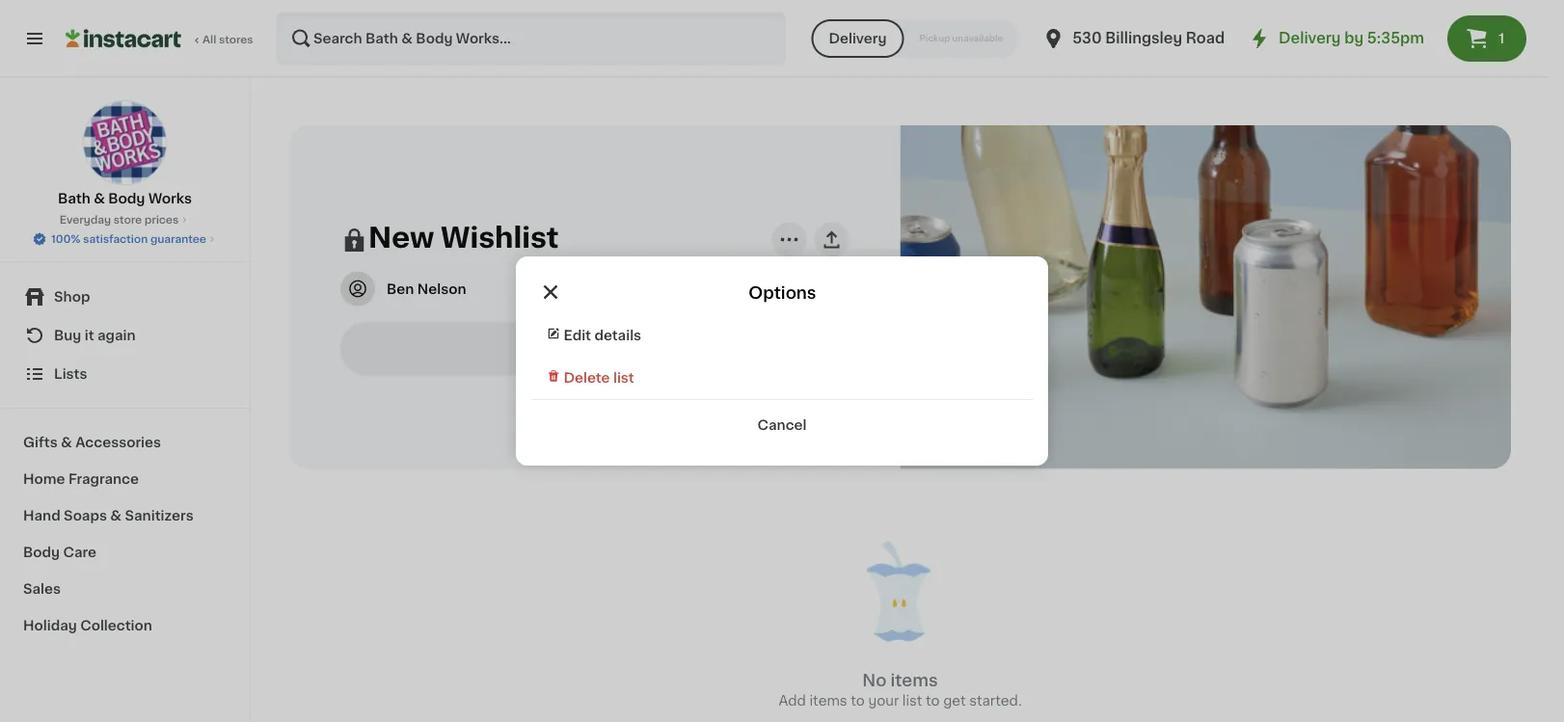 Task type: locate. For each thing, give the bounding box(es) containing it.
0 horizontal spatial items
[[590, 341, 638, 357]]

1 horizontal spatial &
[[94, 192, 105, 205]]

accessories
[[75, 436, 161, 449]]

store
[[114, 215, 142, 225]]

1 horizontal spatial delivery
[[1279, 31, 1341, 45]]

2 to from the left
[[926, 694, 940, 707]]

items
[[590, 341, 638, 357], [891, 672, 938, 688], [810, 694, 847, 707]]

instacart logo image
[[66, 27, 181, 50]]

by
[[1345, 31, 1364, 45]]

edit inside dialog
[[564, 329, 591, 342]]

0 horizontal spatial delivery
[[829, 32, 887, 45]]

& inside 'link'
[[110, 509, 122, 523]]

cancel button
[[531, 400, 1033, 435]]

to left get
[[926, 694, 940, 707]]

1 vertical spatial items
[[891, 672, 938, 688]]

edit up delete
[[551, 341, 586, 357]]

service type group
[[811, 19, 1019, 58]]

2 horizontal spatial items
[[891, 672, 938, 688]]

0 horizontal spatial body
[[23, 546, 60, 559]]

edit left details at the top of page
[[564, 329, 591, 342]]

buy it again link
[[12, 316, 238, 355]]

bath & body works
[[58, 192, 192, 205]]

items up delete list
[[590, 341, 638, 357]]

options
[[749, 285, 817, 301]]

& right bath
[[94, 192, 105, 205]]

1 horizontal spatial to
[[926, 694, 940, 707]]

delivery for delivery
[[829, 32, 887, 45]]

0 horizontal spatial &
[[61, 436, 72, 449]]

2 vertical spatial items
[[810, 694, 847, 707]]

delivery inside button
[[829, 32, 887, 45]]

all stores link
[[66, 12, 255, 66]]

list
[[613, 371, 634, 385], [903, 694, 922, 707]]

items up your
[[891, 672, 938, 688]]

edit details
[[564, 329, 641, 342]]

edit
[[564, 329, 591, 342], [551, 341, 586, 357]]

works
[[148, 192, 192, 205]]

0 vertical spatial &
[[94, 192, 105, 205]]

again
[[97, 329, 136, 342]]

details
[[594, 329, 641, 342]]

1 button
[[1448, 15, 1527, 62]]

no items add items to your list to get started.
[[779, 672, 1022, 707]]

items inside button
[[590, 341, 638, 357]]

ben
[[387, 282, 414, 296]]

0 horizontal spatial to
[[851, 694, 865, 707]]

1 horizontal spatial items
[[810, 694, 847, 707]]

collection
[[80, 619, 152, 633]]

hand soaps & sanitizers link
[[12, 498, 238, 534]]

body
[[108, 192, 145, 205], [23, 546, 60, 559]]

& for bath
[[94, 192, 105, 205]]

get
[[943, 694, 966, 707]]

1 horizontal spatial body
[[108, 192, 145, 205]]

& right gifts
[[61, 436, 72, 449]]

delete list
[[564, 371, 634, 385]]

None search field
[[276, 12, 786, 66]]

1 vertical spatial list
[[903, 694, 922, 707]]

list right your
[[903, 694, 922, 707]]

0 vertical spatial body
[[108, 192, 145, 205]]

1 vertical spatial &
[[61, 436, 72, 449]]

body down hand
[[23, 546, 60, 559]]

0 vertical spatial items
[[590, 341, 638, 357]]

holiday collection
[[23, 619, 152, 633]]

billingsley
[[1105, 31, 1182, 45]]

hand soaps & sanitizers
[[23, 509, 194, 523]]

to
[[851, 694, 865, 707], [926, 694, 940, 707]]

bath & body works logo image
[[82, 100, 167, 185]]

edit list dialog
[[516, 257, 1048, 466]]

new
[[368, 224, 434, 251]]

items for edit
[[590, 341, 638, 357]]

it
[[85, 329, 94, 342]]

shop
[[54, 290, 90, 304]]

2 vertical spatial &
[[110, 509, 122, 523]]

holiday
[[23, 619, 77, 633]]

to left your
[[851, 694, 865, 707]]

your
[[868, 694, 899, 707]]

new wishlist
[[368, 224, 559, 251]]

2 horizontal spatial &
[[110, 509, 122, 523]]

shop link
[[12, 278, 238, 316]]

0 vertical spatial list
[[613, 371, 634, 385]]

0 horizontal spatial list
[[613, 371, 634, 385]]

road
[[1186, 31, 1225, 45]]

all stores
[[203, 34, 253, 45]]

delivery
[[1279, 31, 1341, 45], [829, 32, 887, 45]]

1 horizontal spatial list
[[903, 694, 922, 707]]

list right delete
[[613, 371, 634, 385]]

gifts & accessories
[[23, 436, 161, 449]]

body up store on the top of the page
[[108, 192, 145, 205]]

lists
[[54, 367, 87, 381]]

& right "soaps"
[[110, 509, 122, 523]]

&
[[94, 192, 105, 205], [61, 436, 72, 449], [110, 509, 122, 523]]

530 billingsley road button
[[1042, 12, 1225, 66]]

home fragrance
[[23, 473, 139, 486]]

items right add
[[810, 694, 847, 707]]

100% satisfaction guarantee
[[51, 234, 206, 244]]

home fragrance link
[[12, 461, 238, 498]]

satisfaction
[[83, 234, 148, 244]]

items for no
[[891, 672, 938, 688]]



Task type: vqa. For each thing, say whether or not it's contained in the screenshot.
Girls'
no



Task type: describe. For each thing, give the bounding box(es) containing it.
body care
[[23, 546, 96, 559]]

home
[[23, 473, 65, 486]]

body care link
[[12, 534, 238, 571]]

sales link
[[12, 571, 238, 608]]

edit for edit details
[[564, 329, 591, 342]]

lists link
[[12, 355, 238, 393]]

stores
[[219, 34, 253, 45]]

wishlist
[[441, 224, 559, 251]]

started.
[[969, 694, 1022, 707]]

edit for edit items
[[551, 341, 586, 357]]

buy it again
[[54, 329, 136, 342]]

all
[[203, 34, 216, 45]]

holiday collection link
[[12, 608, 238, 644]]

nelson
[[417, 282, 466, 296]]

100%
[[51, 234, 81, 244]]

bath
[[58, 192, 90, 205]]

5:35pm
[[1367, 31, 1424, 45]]

1
[[1499, 32, 1505, 45]]

gifts & accessories link
[[12, 424, 238, 461]]

530
[[1073, 31, 1102, 45]]

1 to from the left
[[851, 694, 865, 707]]

530 billingsley road
[[1073, 31, 1225, 45]]

1 vertical spatial body
[[23, 546, 60, 559]]

delivery by 5:35pm
[[1279, 31, 1424, 45]]

delivery by 5:35pm link
[[1248, 27, 1424, 50]]

edit details button
[[531, 314, 1033, 357]]

sales
[[23, 583, 61, 596]]

gifts
[[23, 436, 58, 449]]

add
[[779, 694, 806, 707]]

edit items button
[[340, 322, 849, 376]]

guarantee
[[150, 234, 206, 244]]

bath & body works link
[[58, 100, 192, 208]]

no
[[862, 672, 887, 688]]

everyday store prices
[[60, 215, 179, 225]]

list inside no items add items to your list to get started.
[[903, 694, 922, 707]]

everyday
[[60, 215, 111, 225]]

delete list button
[[531, 357, 1033, 400]]

delivery button
[[811, 19, 904, 58]]

soaps
[[64, 509, 107, 523]]

sanitizers
[[125, 509, 194, 523]]

everyday store prices link
[[60, 212, 190, 228]]

list inside delete list button
[[613, 371, 634, 385]]

ben nelson
[[387, 282, 466, 296]]

& for gifts
[[61, 436, 72, 449]]

fragrance
[[68, 473, 139, 486]]

hand
[[23, 509, 60, 523]]

prices
[[145, 215, 179, 225]]

cancel
[[758, 419, 807, 432]]

delivery for delivery by 5:35pm
[[1279, 31, 1341, 45]]

100% satisfaction guarantee button
[[32, 228, 218, 247]]

care
[[63, 546, 96, 559]]

delete
[[564, 371, 610, 385]]

edit items
[[551, 341, 638, 357]]

buy
[[54, 329, 81, 342]]



